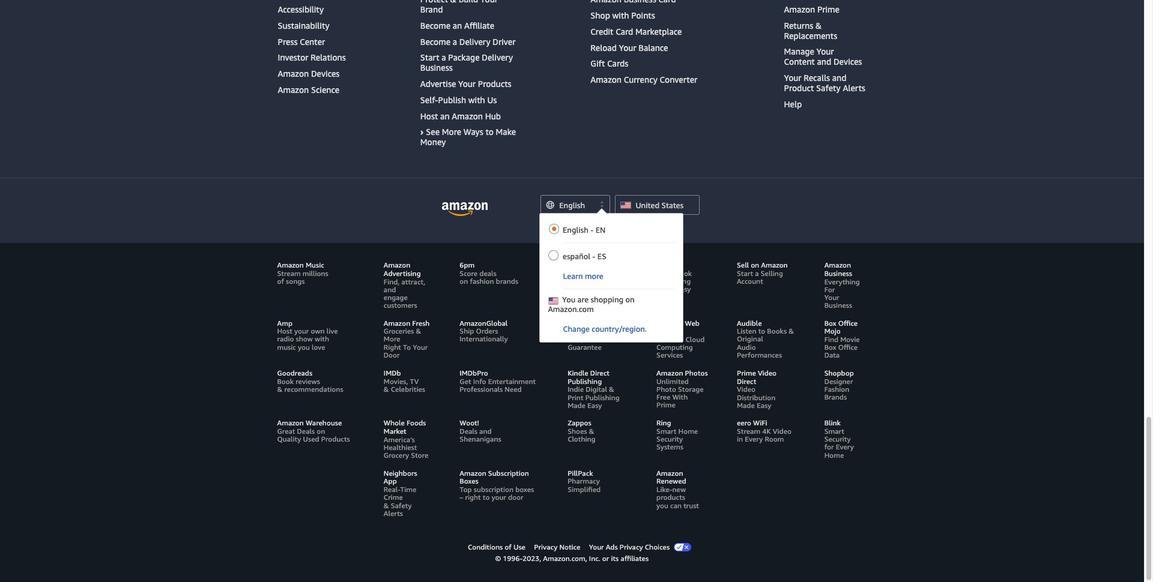 Task type: describe. For each thing, give the bounding box(es) containing it.
services inside home services experienced pros happiness guarantee
[[589, 319, 616, 328]]

money
[[421, 137, 446, 147]]

ads
[[606, 543, 618, 552]]

get
[[460, 377, 471, 386]]

internationally
[[460, 335, 508, 344]]

clothing
[[568, 435, 596, 444]]

own
[[311, 327, 325, 336]]

need
[[505, 385, 522, 394]]

center
[[300, 36, 325, 47]]

package
[[448, 53, 480, 63]]

amazon business everything for your business
[[825, 261, 860, 310]]

home inside blink smart security for every home
[[825, 451, 844, 460]]

audiobook
[[657, 269, 692, 278]]

change country/region. link
[[548, 324, 675, 338]]

devices inside amazon prime returns & replacements manage your content and devices your recalls and product safety alerts help
[[834, 57, 863, 67]]

score
[[460, 269, 478, 278]]

& inside audible listen to books & original audio performances
[[789, 327, 794, 336]]

1996-
[[503, 554, 523, 563]]

more
[[585, 272, 604, 281]]

quality
[[277, 435, 301, 444]]

time
[[400, 486, 417, 495]]

your down replacements
[[817, 46, 834, 57]]

en
[[596, 225, 606, 235]]

attract,
[[402, 277, 426, 286]]

to inside amazon subscription boxes top subscription boxes – right to your door
[[483, 494, 490, 503]]

change
[[563, 324, 590, 334]]

& inside goodreads book reviews & recommendations
[[277, 385, 283, 394]]

sell
[[737, 261, 749, 270]]

of inside amazon music stream millions of songs
[[277, 277, 284, 286]]

you inside amazon renewed like-new products you can trust
[[657, 501, 669, 510]]

easy inside prime video direct video distribution made easy
[[757, 401, 772, 410]]

orders
[[476, 327, 498, 336]]

accessibility link
[[278, 4, 324, 14]]

and inside woot! deals and shenanigans
[[480, 427, 492, 436]]

find,
[[384, 277, 400, 286]]

imdbpro get info entertainment professionals need
[[460, 369, 536, 394]]

home inside ring smart home security systems
[[679, 427, 698, 436]]

amazon currency converter link
[[591, 75, 698, 85]]

selling
[[761, 269, 784, 278]]

amazon warehouse great deals on quality used products
[[277, 419, 350, 444]]

on inside 'amazon warehouse great deals on quality used products'
[[317, 427, 325, 436]]

amazon down investor
[[278, 69, 309, 79]]

shenanigans
[[460, 435, 502, 444]]

your inside amp host your own live radio show with music you love
[[294, 327, 309, 336]]

ship
[[460, 327, 474, 336]]

& inside abebooks books, art & collectibles
[[568, 277, 573, 286]]

safety inside neighbors app real-time crime & safety alerts
[[391, 501, 412, 510]]

prime inside amazon photos unlimited photo storage free with prime
[[657, 401, 676, 410]]

movies,
[[384, 377, 408, 386]]

amazon inside amazon subscription boxes top subscription boxes – right to your door
[[460, 469, 487, 478]]

become an affiliate link
[[421, 20, 495, 31]]

show
[[296, 335, 313, 344]]

imdbpro
[[460, 369, 488, 378]]

room
[[765, 435, 784, 444]]

easy inside kindle direct publishing indie digital & print publishing made easy
[[588, 401, 602, 410]]

2 vertical spatial publishing
[[586, 393, 620, 402]]

pillpack
[[568, 469, 593, 478]]

easy inside audiobook publishing made easy
[[677, 285, 691, 294]]

guarantee
[[568, 343, 602, 352]]

engage
[[384, 293, 408, 302]]

1 become from the top
[[421, 20, 451, 31]]

0 vertical spatial video
[[758, 369, 777, 378]]

love
[[312, 343, 325, 352]]

1 office from the top
[[839, 319, 858, 328]]

2 become from the top
[[421, 36, 451, 47]]

home inside home services experienced pros happiness guarantee
[[568, 319, 588, 328]]

learn
[[563, 272, 583, 281]]

reload
[[591, 42, 617, 53]]

- for español
[[593, 252, 596, 261]]

for
[[825, 285, 835, 294]]

right
[[465, 494, 481, 503]]

to inside audible listen to books & original audio performances
[[759, 327, 766, 336]]

build
[[459, 0, 478, 4]]

every inside blink smart security for every home
[[836, 443, 854, 452]]

1 horizontal spatial of
[[505, 543, 512, 552]]

digital
[[586, 385, 607, 394]]

woot! deals and shenanigans
[[460, 419, 502, 444]]

1 horizontal spatial a
[[453, 36, 457, 47]]

web
[[685, 319, 700, 328]]

amazon inside 'amazon warehouse great deals on quality used products'
[[277, 419, 304, 428]]

returns & replacements link
[[784, 20, 838, 41]]

advertise
[[421, 79, 456, 89]]

right
[[384, 343, 401, 352]]

amazon advertising find, attract, and engage customers
[[384, 261, 426, 310]]

privacy notice
[[534, 543, 581, 552]]

on inside you are shopping on amazon.com
[[626, 295, 635, 305]]

music
[[306, 261, 324, 270]]

everything
[[825, 277, 860, 286]]

more inside amazon fresh groceries & more right to your door
[[384, 335, 401, 344]]

amazon photos unlimited photo storage free with prime
[[657, 369, 708, 410]]

amp
[[277, 319, 293, 328]]

english for english
[[560, 201, 585, 210]]

help link
[[784, 99, 802, 109]]

amazon inside protect & build your brand become an affiliate become a delivery driver start a package delivery business advertise your products self-publish with us host an amazon hub › see more ways to make money
[[452, 111, 483, 121]]

amazon subscription boxes top subscription boxes – right to your door
[[460, 469, 534, 503]]

your inside shop with points credit card marketplace reload your balance gift cards amazon currency converter
[[619, 42, 637, 53]]

security inside blink smart security for every home
[[825, 435, 851, 444]]

its
[[611, 554, 619, 563]]

0 vertical spatial delivery
[[460, 36, 491, 47]]

united states link
[[615, 195, 700, 215]]

distribution
[[737, 393, 776, 402]]

returns
[[784, 20, 814, 31]]

celebrities
[[391, 385, 425, 394]]

more inside protect & build your brand become an affiliate become a delivery driver start a package delivery business advertise your products self-publish with us host an amazon hub › see more ways to make money
[[442, 127, 462, 137]]

›
[[421, 126, 424, 137]]

and right recalls
[[833, 73, 847, 83]]

direct inside kindle direct publishing indie digital & print publishing made easy
[[590, 369, 610, 378]]

blink
[[825, 419, 841, 428]]

zappos
[[568, 419, 592, 428]]

manage
[[784, 46, 815, 57]]

©
[[496, 554, 501, 563]]

© 1996-2023, amazon.com, inc. or its affiliates
[[496, 554, 649, 563]]

& inside neighbors app real-time crime & safety alerts
[[384, 501, 389, 510]]

original
[[737, 335, 764, 344]]

whole
[[384, 419, 405, 428]]

security inside ring smart home security systems
[[657, 435, 683, 444]]

your up inc.
[[589, 543, 604, 552]]

kindle
[[568, 369, 589, 378]]

direct inside prime video direct video distribution made easy
[[737, 377, 757, 386]]

amazon inside shop with points credit card marketplace reload your balance gift cards amazon currency converter
[[591, 75, 622, 85]]

book
[[277, 377, 294, 386]]

0 horizontal spatial a
[[442, 53, 446, 63]]

alerts inside neighbors app real-time crime & safety alerts
[[384, 509, 403, 518]]

host inside protect & build your brand become an affiliate become a delivery driver start a package delivery business advertise your products self-publish with us host an amazon hub › see more ways to make money
[[421, 111, 438, 121]]

great
[[277, 427, 295, 436]]

currency
[[624, 75, 658, 85]]

recommendations
[[284, 385, 343, 394]]

amazon inside amazon advertising find, attract, and engage customers
[[384, 261, 411, 270]]

amazon inside amazon business everything for your business
[[825, 261, 851, 270]]

prime inside prime video direct video distribution made easy
[[737, 369, 756, 378]]

account
[[737, 277, 764, 286]]

zappos shoes & clothing
[[568, 419, 596, 444]]

amazon inside amazon renewed like-new products you can trust
[[657, 469, 684, 478]]

accessibility
[[278, 4, 324, 14]]

renewed
[[657, 477, 687, 486]]

balance
[[639, 42, 669, 53]]

every inside eero wifi stream 4k video in every room
[[745, 435, 763, 444]]

amazon fresh groceries & more right to your door
[[384, 319, 430, 360]]

crime
[[384, 494, 403, 503]]

smart for ring
[[657, 427, 677, 436]]

stream for in
[[737, 427, 761, 436]]

1 privacy from the left
[[534, 543, 558, 552]]

scalable
[[657, 335, 684, 344]]

us
[[488, 95, 497, 105]]

made inside kindle direct publishing indie digital & print publishing made easy
[[568, 401, 586, 410]]

amazon down amazon devices link
[[278, 85, 309, 95]]

1 vertical spatial delivery
[[482, 53, 513, 63]]

products inside 'amazon warehouse great deals on quality used products'
[[321, 435, 350, 444]]

1 vertical spatial publishing
[[568, 377, 602, 386]]

prime inside amazon prime returns & replacements manage your content and devices your recalls and product safety alerts help
[[818, 4, 840, 14]]

radio
[[277, 335, 294, 344]]



Task type: vqa. For each thing, say whether or not it's contained in the screenshot.


Task type: locate. For each thing, give the bounding box(es) containing it.
1 horizontal spatial security
[[825, 435, 851, 444]]

safety down time
[[391, 501, 412, 510]]

advertising
[[384, 269, 421, 278]]

relations
[[311, 53, 346, 63]]

on down 6pm at the top left of page
[[460, 277, 468, 286]]

1 horizontal spatial more
[[442, 127, 462, 137]]

amazon inside amazon web services scalable cloud computing services
[[657, 319, 684, 328]]

become down become an affiliate link
[[421, 36, 451, 47]]

deals down professionals
[[460, 427, 478, 436]]

made down the indie
[[568, 401, 586, 410]]

0 horizontal spatial deals
[[297, 427, 315, 436]]

2 horizontal spatial easy
[[757, 401, 772, 410]]

experienced
[[568, 327, 607, 336]]

1 vertical spatial start
[[737, 269, 754, 278]]

2 vertical spatial video
[[773, 427, 792, 436]]

business inside protect & build your brand become an affiliate become a delivery driver start a package delivery business advertise your products self-publish with us host an amazon hub › see more ways to make money
[[421, 63, 453, 73]]

box up find
[[825, 319, 837, 328]]

happiness
[[568, 335, 602, 344]]

to right 'listen'
[[759, 327, 766, 336]]

& inside kindle direct publishing indie digital & print publishing made easy
[[609, 385, 615, 394]]

0 vertical spatial an
[[453, 20, 462, 31]]

2 horizontal spatial prime
[[818, 4, 840, 14]]

1 vertical spatial products
[[321, 435, 350, 444]]

1 vertical spatial home
[[679, 427, 698, 436]]

publishing up print
[[568, 377, 602, 386]]

your down 'content'
[[784, 73, 802, 83]]

stream left 4k
[[737, 427, 761, 436]]

imdb movies, tv & celebrities
[[384, 369, 425, 394]]

safety inside amazon prime returns & replacements manage your content and devices your recalls and product safety alerts help
[[817, 83, 841, 93]]

direct up digital
[[590, 369, 610, 378]]

- for english
[[591, 225, 594, 235]]

publishing up web
[[657, 277, 691, 286]]

your right the "to"
[[413, 343, 428, 352]]

conditions
[[468, 543, 503, 552]]

0 vertical spatial -
[[591, 225, 594, 235]]

market
[[384, 427, 407, 436]]

1 horizontal spatial devices
[[834, 57, 863, 67]]

1 deals from the left
[[297, 427, 315, 436]]

1 vertical spatial an
[[440, 111, 450, 121]]

2 horizontal spatial made
[[737, 401, 755, 410]]

movie
[[841, 335, 860, 344]]

0 horizontal spatial you
[[298, 343, 310, 352]]

home down amazon.com
[[568, 319, 588, 328]]

stream inside amazon music stream millions of songs
[[277, 269, 301, 278]]

on right sell
[[751, 261, 760, 270]]

you inside amp host your own live radio show with music you love
[[298, 343, 310, 352]]

2 deals from the left
[[460, 427, 478, 436]]

2 smart from the left
[[825, 427, 845, 436]]

0 horizontal spatial of
[[277, 277, 284, 286]]

home up systems on the right bottom
[[679, 427, 698, 436]]

products
[[478, 79, 512, 89], [321, 435, 350, 444]]

designer
[[825, 377, 854, 386]]

privacy up affiliates in the right of the page
[[620, 543, 643, 552]]

0 vertical spatial become
[[421, 20, 451, 31]]

0 horizontal spatial an
[[440, 111, 450, 121]]

video
[[758, 369, 777, 378], [737, 385, 756, 394], [773, 427, 792, 436]]

1 horizontal spatial easy
[[677, 285, 691, 294]]

1 vertical spatial of
[[505, 543, 512, 552]]

easy down audiobook
[[677, 285, 691, 294]]

0 horizontal spatial alerts
[[384, 509, 403, 518]]

every right in at the bottom right of page
[[745, 435, 763, 444]]

& inside imdb movies, tv & celebrities
[[384, 385, 389, 394]]

of left songs
[[277, 277, 284, 286]]

stream for songs
[[277, 269, 301, 278]]

& inside protect & build your brand become an affiliate become a delivery driver start a package delivery business advertise your products self-publish with us host an amazon hub › see more ways to make money
[[451, 0, 457, 4]]

0 vertical spatial products
[[478, 79, 512, 89]]

office down "mojo"
[[839, 343, 858, 352]]

or
[[603, 554, 610, 563]]

0 vertical spatial prime
[[818, 4, 840, 14]]

deals right great
[[297, 427, 315, 436]]

host an amazon hub link
[[421, 111, 501, 121]]

1 vertical spatial you
[[657, 501, 669, 510]]

& left 'build'
[[451, 0, 457, 4]]

0 horizontal spatial made
[[568, 401, 586, 410]]

0 horizontal spatial every
[[745, 435, 763, 444]]

amazon us home image
[[442, 202, 488, 216]]

delivery down affiliate on the top left of page
[[460, 36, 491, 47]]

can
[[671, 501, 682, 510]]

smart inside blink smart security for every home
[[825, 427, 845, 436]]

deals inside woot! deals and shenanigans
[[460, 427, 478, 436]]

with right show
[[315, 335, 329, 344]]

products down the warehouse
[[321, 435, 350, 444]]

professionals
[[460, 385, 503, 394]]

0 horizontal spatial more
[[384, 335, 401, 344]]

top
[[460, 486, 472, 495]]

host inside amp host your own live radio show with music you love
[[277, 327, 293, 336]]

1 box from the top
[[825, 319, 837, 328]]

made up eero
[[737, 401, 755, 410]]

change country/region.
[[563, 324, 647, 334]]

your up self-publish with us link
[[458, 79, 476, 89]]

a left selling
[[756, 269, 759, 278]]

1 horizontal spatial an
[[453, 20, 462, 31]]

products
[[657, 494, 686, 503]]

to inside protect & build your brand become an affiliate become a delivery driver start a package delivery business advertise your products self-publish with us host an amazon hub › see more ways to make money
[[486, 127, 494, 137]]

more down host an amazon hub link
[[442, 127, 462, 137]]

to right the ways
[[486, 127, 494, 137]]

0 vertical spatial of
[[277, 277, 284, 286]]

1 horizontal spatial with
[[469, 95, 485, 105]]

0 horizontal spatial start
[[421, 53, 440, 63]]

& down imdb
[[384, 385, 389, 394]]

0 vertical spatial box
[[825, 319, 837, 328]]

english up "english - en"
[[560, 201, 585, 210]]

0 vertical spatial office
[[839, 319, 858, 328]]

1 vertical spatial become
[[421, 36, 451, 47]]

ring
[[657, 419, 672, 428]]

start left selling
[[737, 269, 754, 278]]

brands
[[496, 277, 519, 286]]

investor relations link
[[278, 53, 346, 63]]

alerts right recalls
[[843, 83, 866, 93]]

- left es
[[593, 252, 596, 261]]

2 privacy from the left
[[620, 543, 643, 552]]

1 horizontal spatial stream
[[737, 427, 761, 436]]

you left can
[[657, 501, 669, 510]]

your inside amazon fresh groceries & more right to your door
[[413, 343, 428, 352]]

easy down digital
[[588, 401, 602, 410]]

0 horizontal spatial easy
[[588, 401, 602, 410]]

video up eero
[[737, 385, 756, 394]]

amazon science link
[[278, 85, 340, 95]]

free
[[657, 393, 671, 402]]

an down protect & build your brand link
[[453, 20, 462, 31]]

to right right
[[483, 494, 490, 503]]

2 vertical spatial business
[[825, 301, 853, 310]]

use
[[514, 543, 526, 552]]

made inside prime video direct video distribution made easy
[[737, 401, 755, 410]]

0 horizontal spatial safety
[[391, 501, 412, 510]]

books,
[[568, 269, 589, 278]]

and up the customers
[[384, 285, 396, 294]]

0 vertical spatial alerts
[[843, 83, 866, 93]]

a inside sell on amazon start a selling account
[[756, 269, 759, 278]]

amazon up the everything
[[825, 261, 851, 270]]

and right woot!
[[480, 427, 492, 436]]

start inside sell on amazon start a selling account
[[737, 269, 754, 278]]

0 vertical spatial safety
[[817, 83, 841, 93]]

points
[[632, 10, 655, 20]]

0 vertical spatial stream
[[277, 269, 301, 278]]

1 vertical spatial box
[[825, 343, 837, 352]]

1 horizontal spatial safety
[[817, 83, 841, 93]]

1 horizontal spatial every
[[836, 443, 854, 452]]

english - en
[[563, 225, 606, 235]]

0 vertical spatial with
[[613, 10, 629, 20]]

on
[[751, 261, 760, 270], [460, 277, 468, 286], [626, 295, 635, 305], [317, 427, 325, 436]]

2 vertical spatial prime
[[657, 401, 676, 410]]

audible listen to books & original audio performances
[[737, 319, 794, 360]]

amazon inside amazon music stream millions of songs
[[277, 261, 304, 270]]

business up 'for'
[[825, 269, 853, 278]]

prime down photo
[[657, 401, 676, 410]]

0 vertical spatial start
[[421, 53, 440, 63]]

and inside amazon advertising find, attract, and engage customers
[[384, 285, 396, 294]]

see
[[426, 127, 440, 137]]

1 vertical spatial english
[[563, 225, 589, 235]]

1 vertical spatial with
[[469, 95, 485, 105]]

0 vertical spatial home
[[568, 319, 588, 328]]

amazon up the ways
[[452, 111, 483, 121]]

a down become an affiliate link
[[453, 36, 457, 47]]

your inside amazon subscription boxes top subscription boxes – right to your door
[[492, 494, 506, 503]]

host up music at the left of the page
[[277, 327, 293, 336]]

door
[[508, 494, 524, 503]]

& right books
[[789, 327, 794, 336]]

audio
[[737, 343, 756, 352]]

2 security from the left
[[825, 435, 851, 444]]

with inside amp host your own live radio show with music you love
[[315, 335, 329, 344]]

conditions of use
[[468, 543, 526, 552]]

6pm score deals on fashion brands
[[460, 261, 519, 286]]

amazon up find, at the left top of page
[[384, 261, 411, 270]]

1 vertical spatial devices
[[311, 69, 340, 79]]

1 horizontal spatial direct
[[737, 377, 757, 386]]

2 vertical spatial to
[[483, 494, 490, 503]]

box office mojo find movie box office data
[[825, 319, 860, 360]]

you
[[298, 343, 310, 352], [657, 501, 669, 510]]

amazon inside sell on amazon start a selling account
[[762, 261, 788, 270]]

mojo
[[825, 327, 841, 336]]

0 horizontal spatial security
[[657, 435, 683, 444]]

whole foods market america's healthiest grocery store
[[384, 419, 429, 460]]

security down "ring"
[[657, 435, 683, 444]]

box down "mojo"
[[825, 343, 837, 352]]

your right 'build'
[[481, 0, 498, 4]]

amazon up photo
[[657, 369, 684, 378]]

1 horizontal spatial host
[[421, 111, 438, 121]]

delivery down driver
[[482, 53, 513, 63]]

business up advertise
[[421, 63, 453, 73]]

1 vertical spatial video
[[737, 385, 756, 394]]

amazon renewed like-new products you can trust
[[657, 469, 699, 510]]

see more ways to make money link
[[421, 127, 516, 147]]

safety right the product
[[817, 83, 841, 93]]

amazon down the customers
[[384, 319, 411, 328]]

start inside protect & build your brand become an affiliate become a delivery driver start a package delivery business advertise your products self-publish with us host an amazon hub › see more ways to make money
[[421, 53, 440, 63]]

& right digital
[[609, 385, 615, 394]]

direct up distribution
[[737, 377, 757, 386]]

an down publish
[[440, 111, 450, 121]]

security down blink
[[825, 435, 851, 444]]

converter
[[660, 75, 698, 85]]

2 horizontal spatial with
[[613, 10, 629, 20]]

&
[[451, 0, 457, 4], [816, 20, 822, 31], [568, 277, 573, 286], [416, 327, 421, 336], [789, 327, 794, 336], [277, 385, 283, 394], [384, 385, 389, 394], [609, 385, 615, 394], [589, 427, 595, 436], [384, 501, 389, 510]]

become a delivery driver link
[[421, 36, 516, 47]]

1 horizontal spatial privacy
[[620, 543, 643, 552]]

1 smart from the left
[[657, 427, 677, 436]]

0 vertical spatial you
[[298, 343, 310, 352]]

science
[[311, 85, 340, 95]]

1 vertical spatial prime
[[737, 369, 756, 378]]

1 vertical spatial stream
[[737, 427, 761, 436]]

credit
[[591, 26, 614, 37]]

sell on amazon start a selling account
[[737, 261, 788, 286]]

amazon inside amazon fresh groceries & more right to your door
[[384, 319, 411, 328]]

6pm
[[460, 261, 475, 270]]

2 horizontal spatial home
[[825, 451, 844, 460]]

smart up for on the bottom of the page
[[825, 427, 845, 436]]

easy up wifi
[[757, 401, 772, 410]]

2 vertical spatial home
[[825, 451, 844, 460]]

publishing inside audiobook publishing made easy
[[657, 277, 691, 286]]

1 horizontal spatial deals
[[460, 427, 478, 436]]

1 vertical spatial more
[[384, 335, 401, 344]]

deals inside 'amazon warehouse great deals on quality used products'
[[297, 427, 315, 436]]

1 vertical spatial a
[[442, 53, 446, 63]]

door
[[384, 351, 400, 360]]

your
[[481, 0, 498, 4], [619, 42, 637, 53], [817, 46, 834, 57], [784, 73, 802, 83], [458, 79, 476, 89], [825, 293, 840, 302], [413, 343, 428, 352], [589, 543, 604, 552]]

business down 'for'
[[825, 301, 853, 310]]

made inside audiobook publishing made easy
[[657, 285, 675, 294]]

of left use
[[505, 543, 512, 552]]

conditions of use link
[[464, 543, 530, 552]]

deals
[[297, 427, 315, 436], [460, 427, 478, 436]]

video down performances
[[758, 369, 777, 378]]

1 horizontal spatial your
[[492, 494, 506, 503]]

1 vertical spatial business
[[825, 269, 853, 278]]

stream left millions
[[277, 269, 301, 278]]

your inside amazon business everything for your business
[[825, 293, 840, 302]]

with up card
[[613, 10, 629, 20]]

pillpack pharmacy simplified
[[568, 469, 601, 494]]

amazon up quality
[[277, 419, 304, 428]]

more up door at the left bottom of the page
[[384, 335, 401, 344]]

1 horizontal spatial you
[[657, 501, 669, 510]]

photo
[[657, 385, 677, 394]]

0 vertical spatial business
[[421, 63, 453, 73]]

& down amazon prime link
[[816, 20, 822, 31]]

you are shopping on amazon.com
[[548, 295, 635, 314]]

devices up science
[[311, 69, 340, 79]]

devices up your recalls and product safety alerts link
[[834, 57, 863, 67]]

devices inside accessibility sustainability press center investor relations amazon devices amazon science
[[311, 69, 340, 79]]

with inside shop with points credit card marketplace reload your balance gift cards amazon currency converter
[[613, 10, 629, 20]]

advertise your products link
[[421, 79, 512, 89]]

office up movie at right
[[839, 319, 858, 328]]

publishing right print
[[586, 393, 620, 402]]

amazon prime link
[[784, 4, 840, 14]]

0 horizontal spatial stream
[[277, 269, 301, 278]]

english down english link
[[563, 225, 589, 235]]

0 vertical spatial more
[[442, 127, 462, 137]]

and up recalls
[[817, 57, 832, 67]]

songs
[[286, 277, 305, 286]]

content
[[784, 57, 815, 67]]

2 horizontal spatial a
[[756, 269, 759, 278]]

0 horizontal spatial smart
[[657, 427, 677, 436]]

of
[[277, 277, 284, 286], [505, 543, 512, 552]]

0 vertical spatial your
[[294, 327, 309, 336]]

you left love
[[298, 343, 310, 352]]

amazon up "scalable"
[[657, 319, 684, 328]]

made down audiobook
[[657, 285, 675, 294]]

security
[[657, 435, 683, 444], [825, 435, 851, 444]]

protect & build your brand become an affiliate become a delivery driver start a package delivery business advertise your products self-publish with us host an amazon hub › see more ways to make money
[[421, 0, 516, 147]]

photos
[[685, 369, 708, 378]]

books
[[768, 327, 787, 336]]

0 vertical spatial publishing
[[657, 277, 691, 286]]

sustainability link
[[278, 20, 330, 31]]

smart inside ring smart home security systems
[[657, 427, 677, 436]]

0 vertical spatial to
[[486, 127, 494, 137]]

home down blink
[[825, 451, 844, 460]]

1 vertical spatial safety
[[391, 501, 412, 510]]

with inside protect & build your brand become an affiliate become a delivery driver start a package delivery business advertise your products self-publish with us host an amazon hub › see more ways to make money
[[469, 95, 485, 105]]

alerts inside amazon prime returns & replacements manage your content and devices your recalls and product safety alerts help
[[843, 83, 866, 93]]

your down the everything
[[825, 293, 840, 302]]

country/region.
[[592, 324, 647, 334]]

stream inside eero wifi stream 4k video in every room
[[737, 427, 761, 436]]

amazonglobal ship orders internationally
[[460, 319, 508, 344]]

1 horizontal spatial made
[[657, 285, 675, 294]]

boxes
[[460, 477, 479, 486]]

1 horizontal spatial start
[[737, 269, 754, 278]]

shop with points link
[[591, 10, 655, 20]]

card
[[616, 26, 634, 37]]

amazon up top
[[460, 469, 487, 478]]

on inside 6pm score deals on fashion brands
[[460, 277, 468, 286]]

your ads privacy choices
[[589, 543, 670, 552]]

0 horizontal spatial privacy
[[534, 543, 558, 552]]

are
[[578, 295, 589, 305]]

a left package
[[442, 53, 446, 63]]

amazon inside amazon photos unlimited photo storage free with prime
[[657, 369, 684, 378]]

2 office from the top
[[839, 343, 858, 352]]

easy
[[677, 285, 691, 294], [588, 401, 602, 410], [757, 401, 772, 410]]

smart for blink
[[825, 427, 845, 436]]

0 horizontal spatial with
[[315, 335, 329, 344]]

1 vertical spatial to
[[759, 327, 766, 336]]

your left door at the bottom
[[492, 494, 506, 503]]

amazon up account
[[762, 261, 788, 270]]

1 horizontal spatial alerts
[[843, 83, 866, 93]]

video inside eero wifi stream 4k video in every room
[[773, 427, 792, 436]]

amazon up returns
[[784, 4, 816, 14]]

1 security from the left
[[657, 435, 683, 444]]

with left us
[[469, 95, 485, 105]]

1 vertical spatial your
[[492, 494, 506, 503]]

2 vertical spatial a
[[756, 269, 759, 278]]

0 horizontal spatial your
[[294, 327, 309, 336]]

products inside protect & build your brand become an affiliate become a delivery driver start a package delivery business advertise your products self-publish with us host an amazon hub › see more ways to make money
[[478, 79, 512, 89]]

shop with points credit card marketplace reload your balance gift cards amazon currency converter
[[591, 10, 698, 85]]

& inside amazon prime returns & replacements manage your content and devices your recalls and product safety alerts help
[[816, 20, 822, 31]]

& right shoes
[[589, 427, 595, 436]]

0 vertical spatial devices
[[834, 57, 863, 67]]

prime down performances
[[737, 369, 756, 378]]

pros
[[609, 327, 624, 336]]

host down "self-" in the left top of the page
[[421, 111, 438, 121]]

0 horizontal spatial products
[[321, 435, 350, 444]]

& up you
[[568, 277, 573, 286]]

abebooks
[[568, 261, 600, 270]]

& inside zappos shoes & clothing
[[589, 427, 595, 436]]

audible
[[737, 319, 762, 328]]

products up us
[[478, 79, 512, 89]]

on inside sell on amazon start a selling account
[[751, 261, 760, 270]]

sustainability
[[278, 20, 330, 31]]

self-
[[421, 95, 438, 105]]

2 box from the top
[[825, 343, 837, 352]]

new
[[673, 486, 686, 495]]

english for english - en
[[563, 225, 589, 235]]

choices
[[645, 543, 670, 552]]

amazon inside amazon prime returns & replacements manage your content and devices your recalls and product safety alerts help
[[784, 4, 816, 14]]

- left en
[[591, 225, 594, 235]]

0 horizontal spatial prime
[[657, 401, 676, 410]]

0 horizontal spatial direct
[[590, 369, 610, 378]]

& inside amazon fresh groceries & more right to your door
[[416, 327, 421, 336]]

start up advertise
[[421, 53, 440, 63]]

amazon up like-
[[657, 469, 684, 478]]

0 vertical spatial host
[[421, 111, 438, 121]]

0 vertical spatial english
[[560, 201, 585, 210]]

1 horizontal spatial products
[[478, 79, 512, 89]]

woot!
[[460, 419, 479, 428]]



